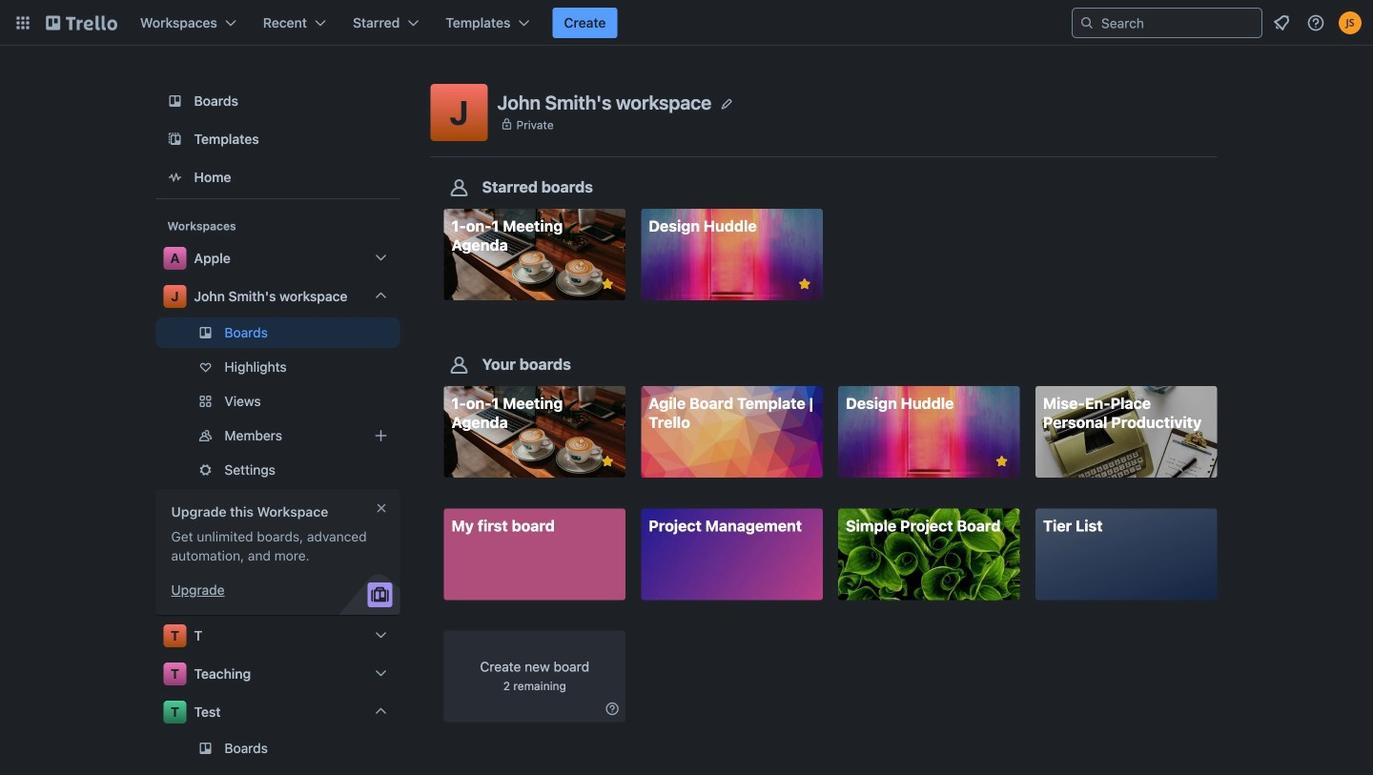 Task type: describe. For each thing, give the bounding box(es) containing it.
0 notifications image
[[1271, 11, 1294, 34]]

primary element
[[0, 0, 1374, 46]]

template board image
[[164, 128, 187, 151]]

back to home image
[[46, 8, 117, 38]]



Task type: locate. For each thing, give the bounding box(es) containing it.
search image
[[1080, 15, 1095, 31]]

add image
[[370, 425, 393, 447]]

click to unstar this board. it will be removed from your starred list. image
[[599, 276, 616, 293], [796, 276, 814, 293], [599, 453, 616, 471]]

Search field
[[1095, 10, 1262, 36]]

home image
[[164, 166, 187, 189]]

board image
[[164, 90, 187, 113]]

sm image
[[603, 700, 622, 719]]

john smith (johnsmith38824343) image
[[1339, 11, 1362, 34]]

open information menu image
[[1307, 13, 1326, 32]]



Task type: vqa. For each thing, say whether or not it's contained in the screenshot.
"My Trello Board"
no



